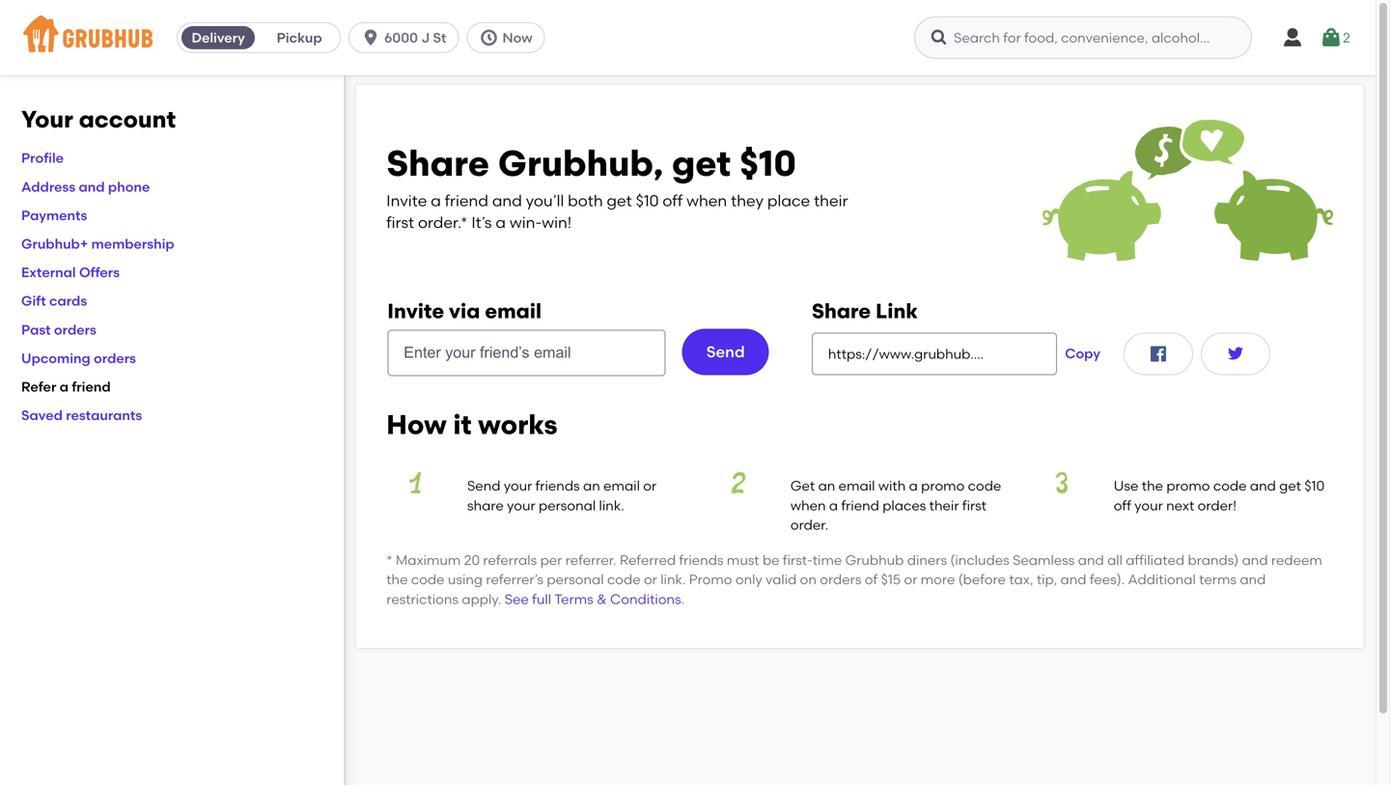 Task type: describe. For each thing, give the bounding box(es) containing it.
step 1 image
[[387, 472, 444, 494]]

it
[[453, 408, 472, 441]]

an inside get an email with a promo code when a friend places their first order.
[[818, 478, 836, 494]]

Search for food, convenience, alcohol... search field
[[915, 16, 1253, 59]]

saved
[[21, 407, 63, 424]]

both
[[568, 191, 603, 210]]

now
[[503, 29, 533, 46]]

and left phone
[[79, 178, 105, 195]]

personal inside * maximum 20 referrals per referrer. referred friends must be first-time grubhub diners (includes seamless and all affiliated brands) and redeem the code using referrer's personal code or link. promo only valid on orders of $15 or more (before tax, tip, and fees). additional terms and restrictions apply.
[[547, 571, 604, 588]]

a right with
[[909, 478, 918, 494]]

diners
[[907, 552, 947, 568]]

send button
[[682, 329, 769, 375]]

&
[[597, 591, 607, 607]]

must
[[727, 552, 760, 568]]

send for send your friends an email or share your personal link.
[[467, 478, 501, 494]]

Enter your friend's email email field
[[387, 330, 666, 376]]

apply.
[[462, 591, 502, 607]]

st
[[433, 29, 447, 46]]

past
[[21, 321, 51, 338]]

terms
[[1200, 571, 1237, 588]]

saved restaurants
[[21, 407, 142, 424]]

restrictions
[[387, 591, 459, 607]]

1 horizontal spatial $10
[[740, 142, 797, 185]]

now button
[[467, 22, 553, 53]]

use the promo code and get $10 off your next order!
[[1114, 478, 1325, 514]]

2 horizontal spatial svg image
[[1224, 342, 1248, 365]]

external offers
[[21, 264, 120, 281]]

use
[[1114, 478, 1139, 494]]

account
[[79, 105, 176, 133]]

your
[[21, 105, 73, 133]]

payments
[[21, 207, 87, 223]]

refer a friend
[[21, 379, 111, 395]]

copy
[[1065, 345, 1101, 362]]

using
[[448, 571, 483, 588]]

step 2 image
[[710, 472, 768, 494]]

2
[[1343, 29, 1351, 46]]

upcoming orders link
[[21, 350, 136, 366]]

phone
[[108, 178, 150, 195]]

upcoming
[[21, 350, 90, 366]]

external offers link
[[21, 264, 120, 281]]

places
[[883, 497, 926, 514]]

payments link
[[21, 207, 87, 223]]

order.
[[791, 517, 829, 533]]

gift cards
[[21, 293, 87, 309]]

gift
[[21, 293, 46, 309]]

how it works
[[387, 408, 558, 441]]

with
[[879, 478, 906, 494]]

seamless
[[1013, 552, 1075, 568]]

an inside send your friends an email or share your personal link.
[[583, 478, 600, 494]]

step 3 image
[[1033, 472, 1091, 494]]

email for get an email with a promo code when a friend places their first order.
[[839, 478, 875, 494]]

see
[[505, 591, 529, 607]]

the inside * maximum 20 referrals per referrer. referred friends must be first-time grubhub diners (includes seamless and all affiliated brands) and redeem the code using referrer's personal code or link. promo only valid on orders of $15 or more (before tax, tip, and fees). additional terms and restrictions apply.
[[387, 571, 408, 588]]

next
[[1167, 497, 1195, 514]]

profile link
[[21, 150, 64, 166]]

invite inside share grubhub, get $10 invite a friend and you'll both get $10 off when they place their first order.* it's a win-win!
[[387, 191, 427, 210]]

you'll
[[526, 191, 564, 210]]

link
[[876, 299, 918, 323]]

or inside send your friends an email or share your personal link.
[[643, 478, 657, 494]]

valid
[[766, 571, 797, 588]]

promo inside use the promo code and get $10 off your next order!
[[1167, 478, 1211, 494]]

address and phone
[[21, 178, 150, 195]]

or right "$15"
[[904, 571, 918, 588]]

offers
[[79, 264, 120, 281]]

svg image for now
[[479, 28, 499, 47]]

affiliated
[[1126, 552, 1185, 568]]

friends inside * maximum 20 referrals per referrer. referred friends must be first-time grubhub diners (includes seamless and all affiliated brands) and redeem the code using referrer's personal code or link. promo only valid on orders of $15 or more (before tax, tip, and fees). additional terms and restrictions apply.
[[679, 552, 724, 568]]

full
[[532, 591, 551, 607]]

on
[[800, 571, 817, 588]]

and right brands)
[[1242, 552, 1268, 568]]

.
[[681, 591, 685, 607]]

(before
[[959, 571, 1006, 588]]

more
[[921, 571, 955, 588]]

code inside get an email with a promo code when a friend places their first order.
[[968, 478, 1002, 494]]

fees).
[[1090, 571, 1125, 588]]

only
[[736, 571, 763, 588]]

via
[[449, 299, 480, 323]]

when inside share grubhub, get $10 invite a friend and you'll both get $10 off when they place their first order.* it's a win-win!
[[687, 191, 727, 210]]

how
[[387, 408, 447, 441]]

0 horizontal spatial $10
[[636, 191, 659, 210]]

orders inside * maximum 20 referrals per referrer. referred friends must be first-time grubhub diners (includes seamless and all affiliated brands) and redeem the code using referrer's personal code or link. promo only valid on orders of $15 or more (before tax, tip, and fees). additional terms and restrictions apply.
[[820, 571, 862, 588]]

email for invite via email
[[485, 299, 542, 323]]

of
[[865, 571, 878, 588]]

grubhub+
[[21, 236, 88, 252]]

invite via email
[[387, 299, 542, 323]]

first inside share grubhub, get $10 invite a friend and you'll both get $10 off when they place their first order.* it's a win-win!
[[387, 213, 414, 232]]

when inside get an email with a promo code when a friend places their first order.
[[791, 497, 826, 514]]

it's
[[472, 213, 492, 232]]

share link
[[812, 299, 918, 323]]

grubhub+ membership
[[21, 236, 174, 252]]

pickup button
[[259, 22, 340, 53]]

cards
[[49, 293, 87, 309]]

they
[[731, 191, 764, 210]]

redeem
[[1272, 552, 1323, 568]]

6000 j st
[[384, 29, 447, 46]]



Task type: vqa. For each thing, say whether or not it's contained in the screenshot.
redeem
yes



Task type: locate. For each thing, give the bounding box(es) containing it.
1 vertical spatial get
[[607, 191, 632, 210]]

your right the share
[[507, 497, 536, 514]]

$10
[[740, 142, 797, 185], [636, 191, 659, 210], [1305, 478, 1325, 494]]

1 horizontal spatial when
[[791, 497, 826, 514]]

0 vertical spatial their
[[814, 191, 848, 210]]

20
[[464, 552, 480, 568]]

additional
[[1128, 571, 1196, 588]]

code up order!
[[1214, 478, 1247, 494]]

and inside use the promo code and get $10 off your next order!
[[1250, 478, 1277, 494]]

0 horizontal spatial the
[[387, 571, 408, 588]]

grubhub,
[[498, 142, 664, 185]]

off inside use the promo code and get $10 off your next order!
[[1114, 497, 1132, 514]]

link. inside * maximum 20 referrals per referrer. referred friends must be first-time grubhub diners (includes seamless and all affiliated brands) and redeem the code using referrer's personal code or link. promo only valid on orders of $15 or more (before tax, tip, and fees). additional terms and restrictions apply.
[[661, 571, 686, 588]]

*
[[387, 552, 393, 568]]

promo
[[921, 478, 965, 494], [1167, 478, 1211, 494]]

share inside share grubhub, get $10 invite a friend and you'll both get $10 off when they place their first order.* it's a win-win!
[[387, 142, 490, 185]]

0 vertical spatial get
[[672, 142, 731, 185]]

and up win-
[[492, 191, 522, 210]]

1 vertical spatial invite
[[387, 299, 444, 323]]

2 vertical spatial orders
[[820, 571, 862, 588]]

personal
[[539, 497, 596, 514], [547, 571, 604, 588]]

* maximum 20 referrals per referrer. referred friends must be first-time grubhub diners (includes seamless and all affiliated brands) and redeem the code using referrer's personal code or link. promo only valid on orders of $15 or more (before tax, tip, and fees). additional terms and restrictions apply.
[[387, 552, 1323, 607]]

code up conditions
[[607, 571, 641, 588]]

and right tip,
[[1061, 571, 1087, 588]]

email up referred
[[604, 478, 640, 494]]

friend inside share grubhub, get $10 invite a friend and you'll both get $10 off when they place their first order.* it's a win-win!
[[445, 191, 489, 210]]

invite left via
[[387, 299, 444, 323]]

$15
[[881, 571, 901, 588]]

0 horizontal spatial off
[[663, 191, 683, 210]]

friends inside send your friends an email or share your personal link.
[[536, 478, 580, 494]]

their right places
[[930, 497, 959, 514]]

orders for past orders
[[54, 321, 96, 338]]

0 horizontal spatial their
[[814, 191, 848, 210]]

a right refer
[[60, 379, 69, 395]]

svg image inside the now button
[[479, 28, 499, 47]]

off
[[663, 191, 683, 210], [1114, 497, 1132, 514]]

svg image
[[930, 28, 949, 47], [1147, 342, 1170, 365], [1224, 342, 1248, 365]]

0 vertical spatial link.
[[599, 497, 625, 514]]

their
[[814, 191, 848, 210], [930, 497, 959, 514]]

1 horizontal spatial friends
[[679, 552, 724, 568]]

invite
[[387, 191, 427, 210], [387, 299, 444, 323]]

2 an from the left
[[818, 478, 836, 494]]

code up (includes
[[968, 478, 1002, 494]]

first up (includes
[[963, 497, 987, 514]]

0 vertical spatial off
[[663, 191, 683, 210]]

0 horizontal spatial svg image
[[930, 28, 949, 47]]

0 vertical spatial friend
[[445, 191, 489, 210]]

1 vertical spatial personal
[[547, 571, 604, 588]]

win-
[[510, 213, 542, 232]]

delivery
[[192, 29, 245, 46]]

2 horizontal spatial friend
[[842, 497, 880, 514]]

orders up the refer a friend
[[94, 350, 136, 366]]

refer
[[21, 379, 56, 395]]

first inside get an email with a promo code when a friend places their first order.
[[963, 497, 987, 514]]

pickup
[[277, 29, 322, 46]]

send inside button
[[707, 342, 745, 361]]

svg image for 2
[[1320, 26, 1343, 49]]

per
[[540, 552, 562, 568]]

1 an from the left
[[583, 478, 600, 494]]

0 horizontal spatial when
[[687, 191, 727, 210]]

1 horizontal spatial get
[[672, 142, 731, 185]]

friend down with
[[842, 497, 880, 514]]

1 horizontal spatial off
[[1114, 497, 1132, 514]]

an right get
[[818, 478, 836, 494]]

code down maximum
[[411, 571, 445, 588]]

$10 up place
[[740, 142, 797, 185]]

maximum
[[396, 552, 461, 568]]

2 horizontal spatial get
[[1280, 478, 1302, 494]]

get up redeem
[[1280, 478, 1302, 494]]

send for send
[[707, 342, 745, 361]]

svg image
[[1281, 26, 1305, 49], [1320, 26, 1343, 49], [361, 28, 381, 47], [479, 28, 499, 47]]

referrals
[[483, 552, 537, 568]]

time
[[813, 552, 842, 568]]

see full terms & conditions link
[[505, 591, 681, 607]]

membership
[[91, 236, 174, 252]]

0 horizontal spatial share
[[387, 142, 490, 185]]

promo
[[689, 571, 732, 588]]

0 vertical spatial $10
[[740, 142, 797, 185]]

1 horizontal spatial email
[[604, 478, 640, 494]]

first left order.*
[[387, 213, 414, 232]]

works
[[478, 408, 558, 441]]

first
[[387, 213, 414, 232], [963, 497, 987, 514]]

1 horizontal spatial svg image
[[1147, 342, 1170, 365]]

2 vertical spatial get
[[1280, 478, 1302, 494]]

referrer's
[[486, 571, 544, 588]]

your account
[[21, 105, 176, 133]]

1 vertical spatial first
[[963, 497, 987, 514]]

2 horizontal spatial email
[[839, 478, 875, 494]]

link. inside send your friends an email or share your personal link.
[[599, 497, 625, 514]]

0 horizontal spatial first
[[387, 213, 414, 232]]

1 vertical spatial friends
[[679, 552, 724, 568]]

a up order.*
[[431, 191, 441, 210]]

friends
[[536, 478, 580, 494], [679, 552, 724, 568]]

2 button
[[1320, 20, 1351, 55]]

0 vertical spatial invite
[[387, 191, 427, 210]]

off down use
[[1114, 497, 1132, 514]]

link. up referrer.
[[599, 497, 625, 514]]

or down referred
[[644, 571, 658, 588]]

1 vertical spatial their
[[930, 497, 959, 514]]

1 vertical spatial $10
[[636, 191, 659, 210]]

1 horizontal spatial promo
[[1167, 478, 1211, 494]]

1 horizontal spatial friend
[[445, 191, 489, 210]]

referrer.
[[566, 552, 617, 568]]

1 vertical spatial friend
[[72, 379, 111, 395]]

share
[[467, 497, 504, 514]]

brands)
[[1188, 552, 1239, 568]]

$10 up redeem
[[1305, 478, 1325, 494]]

orders down time
[[820, 571, 862, 588]]

code inside use the promo code and get $10 off your next order!
[[1214, 478, 1247, 494]]

0 vertical spatial orders
[[54, 321, 96, 338]]

tax,
[[1009, 571, 1034, 588]]

code
[[968, 478, 1002, 494], [1214, 478, 1247, 494], [411, 571, 445, 588], [607, 571, 641, 588]]

0 vertical spatial personal
[[539, 497, 596, 514]]

6000
[[384, 29, 418, 46]]

1 horizontal spatial first
[[963, 497, 987, 514]]

off inside share grubhub, get $10 invite a friend and you'll both get $10 off when they place their first order.* it's a win-win!
[[663, 191, 683, 210]]

the inside use the promo code and get $10 off your next order!
[[1142, 478, 1164, 494]]

friends up promo
[[679, 552, 724, 568]]

0 vertical spatial friends
[[536, 478, 580, 494]]

0 horizontal spatial email
[[485, 299, 542, 323]]

past orders
[[21, 321, 96, 338]]

0 horizontal spatial promo
[[921, 478, 965, 494]]

0 horizontal spatial an
[[583, 478, 600, 494]]

saved restaurants link
[[21, 407, 142, 424]]

orders
[[54, 321, 96, 338], [94, 350, 136, 366], [820, 571, 862, 588]]

conditions
[[610, 591, 681, 607]]

personal up per
[[539, 497, 596, 514]]

the right use
[[1142, 478, 1164, 494]]

refer a friend link
[[21, 379, 111, 395]]

be
[[763, 552, 780, 568]]

share for grubhub,
[[387, 142, 490, 185]]

promo up next
[[1167, 478, 1211, 494]]

2 vertical spatial friend
[[842, 497, 880, 514]]

svg image for 6000 j st
[[361, 28, 381, 47]]

or up referred
[[643, 478, 657, 494]]

svg image inside 2 button
[[1320, 26, 1343, 49]]

send inside send your friends an email or share your personal link.
[[467, 478, 501, 494]]

$10 inside use the promo code and get $10 off your next order!
[[1305, 478, 1325, 494]]

first-
[[783, 552, 813, 568]]

get an email with a promo code when a friend places their first order.
[[791, 478, 1002, 533]]

their right place
[[814, 191, 848, 210]]

and right terms
[[1240, 571, 1266, 588]]

0 vertical spatial share
[[387, 142, 490, 185]]

email inside send your friends an email or share your personal link.
[[604, 478, 640, 494]]

and left all
[[1078, 552, 1104, 568]]

friend up the it's
[[445, 191, 489, 210]]

svg image inside 6000 j st button
[[361, 28, 381, 47]]

invite up order.*
[[387, 191, 427, 210]]

2 vertical spatial $10
[[1305, 478, 1325, 494]]

1 vertical spatial orders
[[94, 350, 136, 366]]

copy button
[[1058, 332, 1109, 375]]

a up time
[[829, 497, 838, 514]]

when left the they
[[687, 191, 727, 210]]

1 horizontal spatial link.
[[661, 571, 686, 588]]

0 vertical spatial when
[[687, 191, 727, 210]]

0 horizontal spatial friends
[[536, 478, 580, 494]]

share for link
[[812, 299, 871, 323]]

1 vertical spatial send
[[467, 478, 501, 494]]

j
[[421, 29, 430, 46]]

email up enter your friend's email email field
[[485, 299, 542, 323]]

their inside get an email with a promo code when a friend places their first order.
[[930, 497, 959, 514]]

link.
[[599, 497, 625, 514], [661, 571, 686, 588]]

external
[[21, 264, 76, 281]]

profile
[[21, 150, 64, 166]]

0 vertical spatial the
[[1142, 478, 1164, 494]]

your inside use the promo code and get $10 off your next order!
[[1135, 497, 1163, 514]]

1 horizontal spatial their
[[930, 497, 959, 514]]

personal up 'terms'
[[547, 571, 604, 588]]

6000 j st button
[[349, 22, 467, 53]]

their inside share grubhub, get $10 invite a friend and you'll both get $10 off when they place their first order.* it's a win-win!
[[814, 191, 848, 210]]

gift cards link
[[21, 293, 87, 309]]

None text field
[[812, 332, 1058, 375]]

get up the they
[[672, 142, 731, 185]]

1 vertical spatial share
[[812, 299, 871, 323]]

order.*
[[418, 213, 468, 232]]

1 vertical spatial when
[[791, 497, 826, 514]]

email left with
[[839, 478, 875, 494]]

grubhub+ membership link
[[21, 236, 174, 252]]

send your friends an email or share your personal link.
[[467, 478, 657, 514]]

share
[[387, 142, 490, 185], [812, 299, 871, 323]]

email inside get an email with a promo code when a friend places their first order.
[[839, 478, 875, 494]]

2 horizontal spatial $10
[[1305, 478, 1325, 494]]

0 vertical spatial first
[[387, 213, 414, 232]]

friend inside get an email with a promo code when a friend places their first order.
[[842, 497, 880, 514]]

0 vertical spatial send
[[707, 342, 745, 361]]

share left link
[[812, 299, 871, 323]]

address and phone link
[[21, 178, 150, 195]]

0 horizontal spatial send
[[467, 478, 501, 494]]

a right the it's
[[496, 213, 506, 232]]

1 vertical spatial off
[[1114, 497, 1132, 514]]

send
[[707, 342, 745, 361], [467, 478, 501, 494]]

orders up upcoming orders
[[54, 321, 96, 338]]

main navigation navigation
[[0, 0, 1376, 75]]

tip,
[[1037, 571, 1058, 588]]

past orders link
[[21, 321, 96, 338]]

$10 right the both
[[636, 191, 659, 210]]

1 promo from the left
[[921, 478, 965, 494]]

1 horizontal spatial send
[[707, 342, 745, 361]]

1 horizontal spatial share
[[812, 299, 871, 323]]

win!
[[542, 213, 572, 232]]

1 vertical spatial link.
[[661, 571, 686, 588]]

share up order.*
[[387, 142, 490, 185]]

referred
[[620, 552, 676, 568]]

0 horizontal spatial link.
[[599, 497, 625, 514]]

get inside use the promo code and get $10 off your next order!
[[1280, 478, 1302, 494]]

promo inside get an email with a promo code when a friend places their first order.
[[921, 478, 965, 494]]

an up referrer.
[[583, 478, 600, 494]]

when up order.
[[791, 497, 826, 514]]

see full terms & conditions .
[[505, 591, 685, 607]]

a
[[431, 191, 441, 210], [496, 213, 506, 232], [60, 379, 69, 395], [909, 478, 918, 494], [829, 497, 838, 514]]

1 horizontal spatial an
[[818, 478, 836, 494]]

svg image inside main navigation navigation
[[930, 28, 949, 47]]

place
[[768, 191, 810, 210]]

link. up .
[[661, 571, 686, 588]]

your down use
[[1135, 497, 1163, 514]]

share grubhub and save image
[[1043, 116, 1334, 262]]

the
[[1142, 478, 1164, 494], [387, 571, 408, 588]]

get right the both
[[607, 191, 632, 210]]

off left the they
[[663, 191, 683, 210]]

0 horizontal spatial get
[[607, 191, 632, 210]]

and inside share grubhub, get $10 invite a friend and you'll both get $10 off when they place their first order.* it's a win-win!
[[492, 191, 522, 210]]

the down *
[[387, 571, 408, 588]]

and up redeem
[[1250, 478, 1277, 494]]

1 horizontal spatial the
[[1142, 478, 1164, 494]]

your down works
[[504, 478, 532, 494]]

personal inside send your friends an email or share your personal link.
[[539, 497, 596, 514]]

friend up saved restaurants link
[[72, 379, 111, 395]]

0 horizontal spatial friend
[[72, 379, 111, 395]]

2 promo from the left
[[1167, 478, 1211, 494]]

1 vertical spatial the
[[387, 571, 408, 588]]

promo up places
[[921, 478, 965, 494]]

friends down works
[[536, 478, 580, 494]]

orders for upcoming orders
[[94, 350, 136, 366]]



